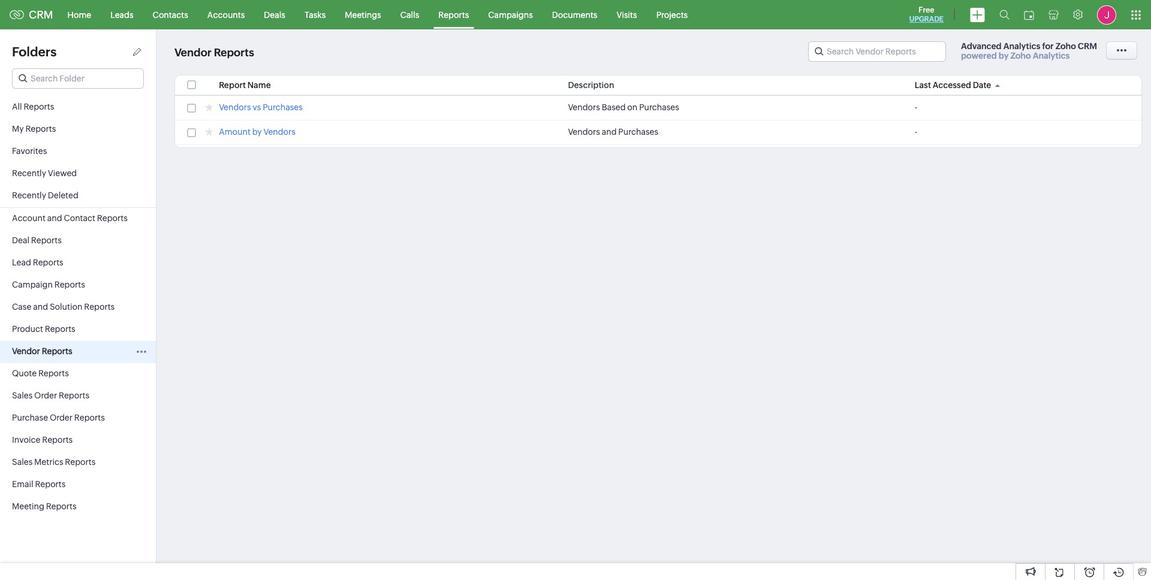 Task type: locate. For each thing, give the bounding box(es) containing it.
and for case
[[33, 302, 48, 312]]

1 vertical spatial vendor reports
[[12, 347, 72, 356]]

order down the sales order reports
[[50, 413, 73, 423]]

and for vendors
[[602, 127, 617, 137]]

reports down case and solution reports at bottom left
[[45, 324, 75, 334]]

contacts
[[153, 10, 188, 19]]

purchases right on on the top right of page
[[639, 103, 679, 112]]

crm down profile element
[[1078, 41, 1097, 51]]

free upgrade
[[909, 5, 944, 23]]

2 - from the top
[[915, 127, 917, 137]]

search element
[[992, 0, 1017, 29]]

deal
[[12, 236, 29, 245]]

sales
[[12, 391, 33, 401], [12, 457, 33, 467]]

recently viewed link
[[0, 163, 156, 185]]

2 vertical spatial and
[[33, 302, 48, 312]]

contacts link
[[143, 0, 198, 29]]

reports up the sales order reports
[[38, 369, 69, 378]]

sales metrics reports
[[12, 457, 96, 467]]

1 horizontal spatial vendor
[[174, 46, 212, 59]]

-
[[915, 103, 917, 112], [915, 127, 917, 137]]

vendor down contacts link
[[174, 46, 212, 59]]

and down deleted
[[47, 213, 62, 223]]

- for vendors and purchases
[[915, 127, 917, 137]]

zoho right for
[[1056, 41, 1076, 51]]

purchases down on on the top right of page
[[618, 127, 658, 137]]

profile image
[[1097, 5, 1116, 24]]

and
[[602, 127, 617, 137], [47, 213, 62, 223], [33, 302, 48, 312]]

1 recently from the top
[[12, 168, 46, 178]]

recently deleted link
[[0, 185, 156, 207]]

1 horizontal spatial crm
[[1078, 41, 1097, 51]]

reports right my
[[25, 124, 56, 134]]

leads link
[[101, 0, 143, 29]]

- for vendors based on purchases
[[915, 103, 917, 112]]

favorites link
[[0, 141, 156, 163]]

reports inside 'link'
[[33, 258, 63, 267]]

free
[[919, 5, 934, 14]]

0 vertical spatial order
[[34, 391, 57, 401]]

crm
[[29, 8, 53, 21], [1078, 41, 1097, 51]]

product reports
[[12, 324, 75, 334]]

solution
[[50, 302, 82, 312]]

2 recently from the top
[[12, 191, 46, 200]]

quote
[[12, 369, 37, 378]]

reports up solution
[[54, 280, 85, 290]]

0 vertical spatial crm
[[29, 8, 53, 21]]

documents
[[552, 10, 597, 19]]

recently
[[12, 168, 46, 178], [12, 191, 46, 200]]

0 horizontal spatial vendor
[[12, 347, 40, 356]]

order
[[34, 391, 57, 401], [50, 413, 73, 423]]

by right powered at right top
[[999, 51, 1009, 61]]

zoho
[[1056, 41, 1076, 51], [1011, 51, 1031, 61]]

purchases for vendors and purchases
[[618, 127, 658, 137]]

based
[[602, 103, 626, 112]]

vendors for vendors based on purchases
[[568, 103, 600, 112]]

and for account
[[47, 213, 62, 223]]

sales down "quote"
[[12, 391, 33, 401]]

1 horizontal spatial zoho
[[1056, 41, 1076, 51]]

order down quote reports at bottom
[[34, 391, 57, 401]]

tasks
[[305, 10, 326, 19]]

1 vertical spatial crm
[[1078, 41, 1097, 51]]

vendors down vendors vs purchases link
[[264, 127, 296, 137]]

deal reports link
[[0, 230, 156, 252]]

name
[[247, 80, 271, 90]]

home link
[[58, 0, 101, 29]]

0 horizontal spatial vendor reports
[[12, 347, 72, 356]]

last accessed date
[[915, 80, 991, 90]]

0 vertical spatial -
[[915, 103, 917, 112]]

reports down "email reports" link
[[46, 502, 77, 511]]

date
[[973, 80, 991, 90]]

vendors down the 'description'
[[568, 103, 600, 112]]

for
[[1042, 41, 1054, 51]]

upgrade
[[909, 15, 944, 23]]

purchases right the vs
[[263, 103, 303, 112]]

0 vertical spatial and
[[602, 127, 617, 137]]

vendor reports down product reports
[[12, 347, 72, 356]]

sales metrics reports link
[[0, 452, 156, 474]]

0 vertical spatial vendor reports
[[174, 46, 254, 59]]

vendors based on purchases
[[568, 103, 679, 112]]

reports up campaign reports
[[33, 258, 63, 267]]

by right amount
[[252, 127, 262, 137]]

vendors for vendors vs purchases
[[219, 103, 251, 112]]

metrics
[[34, 457, 63, 467]]

crm up the folders on the left top of page
[[29, 8, 53, 21]]

accounts
[[207, 10, 245, 19]]

account and contact reports
[[12, 213, 128, 223]]

on
[[627, 103, 638, 112]]

1 sales from the top
[[12, 391, 33, 401]]

sales order reports link
[[0, 386, 156, 408]]

0 vertical spatial recently
[[12, 168, 46, 178]]

analytics
[[1004, 41, 1040, 51], [1033, 51, 1070, 61]]

campaign
[[12, 280, 53, 290]]

lead reports link
[[0, 252, 156, 275]]

report name
[[219, 80, 271, 90]]

sales up email
[[12, 457, 33, 467]]

sales order reports
[[12, 391, 89, 401]]

reports down purchase order reports
[[42, 435, 73, 445]]

vendors
[[219, 103, 251, 112], [568, 103, 600, 112], [264, 127, 296, 137], [568, 127, 600, 137]]

vendors down vendors based on purchases
[[568, 127, 600, 137]]

reports down campaign reports link
[[84, 302, 115, 312]]

invoice reports link
[[0, 430, 156, 452]]

0 vertical spatial sales
[[12, 391, 33, 401]]

case
[[12, 302, 31, 312]]

vendors inside vendors vs purchases link
[[219, 103, 251, 112]]

amount by vendors
[[219, 127, 296, 137]]

by
[[999, 51, 1009, 61], [252, 127, 262, 137]]

1 vertical spatial vendor
[[12, 347, 40, 356]]

folders
[[12, 44, 57, 59]]

vendor down product
[[12, 347, 40, 356]]

visits
[[617, 10, 637, 19]]

advanced analytics for zoho crm powered by zoho analytics
[[961, 41, 1097, 61]]

product
[[12, 324, 43, 334]]

and down based
[[602, 127, 617, 137]]

purchases
[[263, 103, 303, 112], [639, 103, 679, 112], [618, 127, 658, 137]]

recently deleted
[[12, 191, 78, 200]]

0 horizontal spatial crm
[[29, 8, 53, 21]]

projects link
[[647, 0, 697, 29]]

zoho left for
[[1011, 51, 1031, 61]]

1 vertical spatial and
[[47, 213, 62, 223]]

analytics left for
[[1004, 41, 1040, 51]]

campaign reports link
[[0, 275, 156, 297]]

order for sales
[[34, 391, 57, 401]]

and right case
[[33, 302, 48, 312]]

0 vertical spatial by
[[999, 51, 1009, 61]]

1 vertical spatial recently
[[12, 191, 46, 200]]

sales inside "sales metrics reports" link
[[12, 457, 33, 467]]

vendor reports up report
[[174, 46, 254, 59]]

all reports
[[12, 102, 54, 112]]

analytics down calendar icon
[[1033, 51, 1070, 61]]

vendors left the vs
[[219, 103, 251, 112]]

1 vertical spatial order
[[50, 413, 73, 423]]

recently down favorites
[[12, 168, 46, 178]]

1 horizontal spatial by
[[999, 51, 1009, 61]]

campaigns
[[488, 10, 533, 19]]

invoice
[[12, 435, 40, 445]]

recently up account
[[12, 191, 46, 200]]

2 sales from the top
[[12, 457, 33, 467]]

meeting
[[12, 502, 44, 511]]

Search Vendor Reports text field
[[809, 42, 946, 61]]

1 vertical spatial sales
[[12, 457, 33, 467]]

1 vertical spatial by
[[252, 127, 262, 137]]

1 - from the top
[[915, 103, 917, 112]]

case and solution reports link
[[0, 297, 156, 319]]

reports down product reports
[[42, 347, 72, 356]]

reports up report
[[214, 46, 254, 59]]

1 vertical spatial -
[[915, 127, 917, 137]]

home
[[68, 10, 91, 19]]



Task type: describe. For each thing, give the bounding box(es) containing it.
create menu image
[[970, 7, 985, 22]]

favorites
[[12, 146, 47, 156]]

my reports link
[[0, 119, 156, 141]]

lead
[[12, 258, 31, 267]]

viewed
[[48, 168, 77, 178]]

deal reports
[[12, 236, 62, 245]]

account
[[12, 213, 45, 223]]

order for purchase
[[50, 413, 73, 423]]

0 horizontal spatial by
[[252, 127, 262, 137]]

search image
[[999, 10, 1010, 20]]

calls
[[400, 10, 419, 19]]

purchases for vendors vs purchases
[[263, 103, 303, 112]]

lead reports
[[12, 258, 63, 267]]

description
[[568, 80, 614, 90]]

vendors for vendors and purchases
[[568, 127, 600, 137]]

quote reports link
[[0, 363, 156, 386]]

reports down the sales order reports link
[[74, 413, 105, 423]]

meetings
[[345, 10, 381, 19]]

reports down quote reports link
[[59, 391, 89, 401]]

deals link
[[254, 0, 295, 29]]

Search Folder text field
[[13, 69, 143, 88]]

quote reports
[[12, 369, 69, 378]]

all reports link
[[0, 97, 156, 119]]

vs
[[253, 103, 261, 112]]

reports up lead reports
[[31, 236, 62, 245]]

meetings link
[[335, 0, 391, 29]]

account and contact reports link
[[0, 208, 156, 230]]

reports right all
[[24, 102, 54, 112]]

amount
[[219, 127, 251, 137]]

0 horizontal spatial zoho
[[1011, 51, 1031, 61]]

email
[[12, 480, 33, 489]]

report
[[219, 80, 246, 90]]

create menu element
[[963, 0, 992, 29]]

purchase order reports link
[[0, 408, 156, 430]]

calendar image
[[1024, 10, 1034, 19]]

profile element
[[1090, 0, 1124, 29]]

reports down invoice reports link on the left of page
[[65, 457, 96, 467]]

recently for recently deleted
[[12, 191, 46, 200]]

sales for sales metrics reports
[[12, 457, 33, 467]]

sales for sales order reports
[[12, 391, 33, 401]]

purchase
[[12, 413, 48, 423]]

reports right contact
[[97, 213, 128, 223]]

vendors vs purchases
[[219, 103, 303, 112]]

reports down metrics
[[35, 480, 66, 489]]

recently viewed
[[12, 168, 77, 178]]

accessed
[[933, 80, 971, 90]]

1 horizontal spatial vendor reports
[[174, 46, 254, 59]]

contact
[[64, 213, 95, 223]]

product reports link
[[0, 319, 156, 341]]

case and solution reports
[[12, 302, 115, 312]]

vendors vs purchases link
[[219, 103, 303, 114]]

vendor reports link
[[0, 341, 156, 363]]

crm link
[[10, 8, 53, 21]]

campaigns link
[[479, 0, 543, 29]]

all
[[12, 102, 22, 112]]

calls link
[[391, 0, 429, 29]]

meeting reports
[[12, 502, 77, 511]]

my reports
[[12, 124, 56, 134]]

documents link
[[543, 0, 607, 29]]

reports link
[[429, 0, 479, 29]]

email reports link
[[0, 474, 156, 496]]

vendors inside amount by vendors link
[[264, 127, 296, 137]]

0 vertical spatial vendor
[[174, 46, 212, 59]]

accounts link
[[198, 0, 254, 29]]

crm inside advanced analytics for zoho crm powered by zoho analytics
[[1078, 41, 1097, 51]]

advanced
[[961, 41, 1002, 51]]

reports right calls link
[[438, 10, 469, 19]]

last
[[915, 80, 931, 90]]

tasks link
[[295, 0, 335, 29]]

campaign reports
[[12, 280, 85, 290]]

email reports
[[12, 480, 66, 489]]

leads
[[110, 10, 133, 19]]

vendors and purchases
[[568, 127, 658, 137]]

deals
[[264, 10, 285, 19]]

by inside advanced analytics for zoho crm powered by zoho analytics
[[999, 51, 1009, 61]]

purchase order reports
[[12, 413, 105, 423]]

powered
[[961, 51, 997, 61]]

my
[[12, 124, 24, 134]]

recently for recently viewed
[[12, 168, 46, 178]]

vendor inside vendor reports link
[[12, 347, 40, 356]]

amount by vendors link
[[219, 127, 296, 139]]

visits link
[[607, 0, 647, 29]]

deleted
[[48, 191, 78, 200]]

invoice reports
[[12, 435, 73, 445]]

meeting reports link
[[0, 496, 156, 519]]



Task type: vqa. For each thing, say whether or not it's contained in the screenshot.
first RECORDS from the bottom of the page
no



